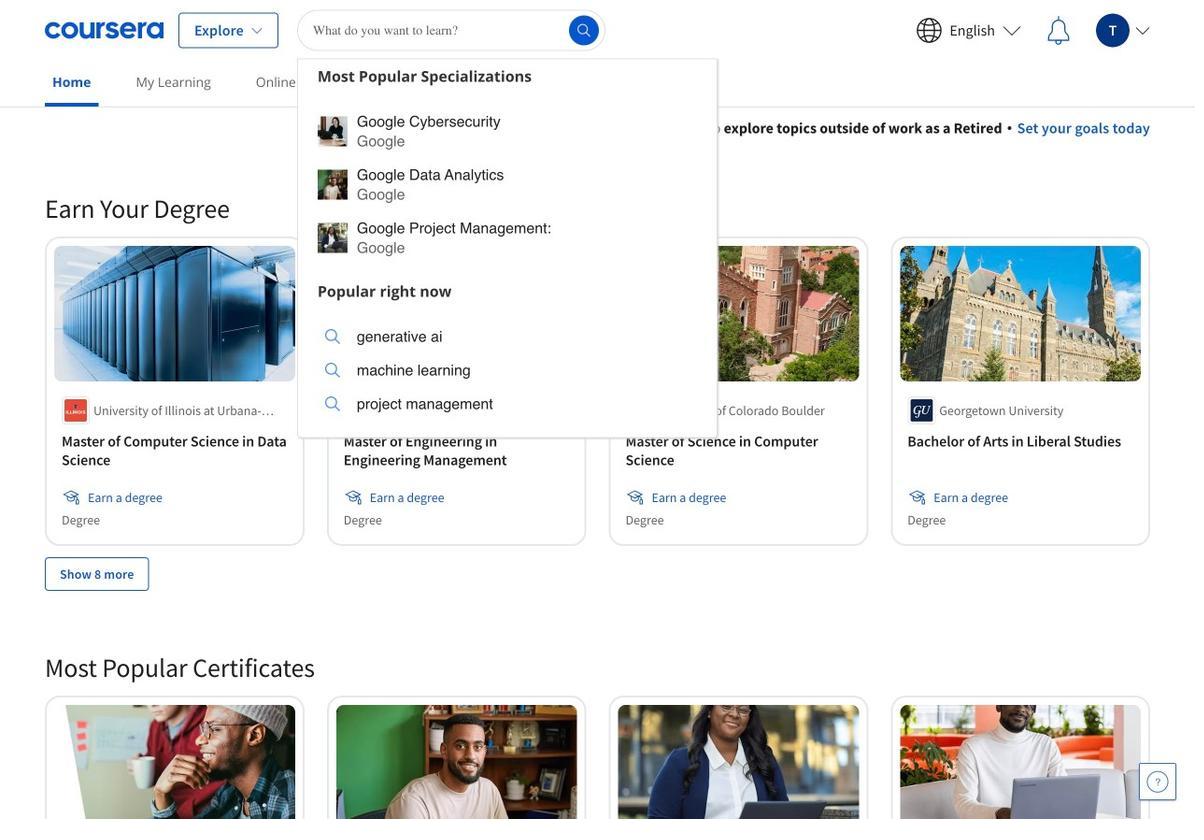 Task type: locate. For each thing, give the bounding box(es) containing it.
1 vertical spatial list box
[[298, 308, 717, 437]]

0 vertical spatial list box
[[298, 93, 717, 274]]

autocomplete results list box
[[297, 58, 718, 438]]

suggestion image image
[[318, 116, 348, 146], [318, 170, 348, 200], [318, 223, 348, 253], [325, 329, 340, 344], [325, 363, 340, 378], [325, 396, 340, 411]]

2 list box from the top
[[298, 308, 717, 437]]

main content
[[0, 94, 1196, 819]]

None search field
[[297, 10, 718, 438]]

list box
[[298, 93, 717, 274], [298, 308, 717, 437]]

most popular certificates collection element
[[34, 621, 1162, 819]]

1 list box from the top
[[298, 93, 717, 274]]



Task type: vqa. For each thing, say whether or not it's contained in the screenshot.
The Generative Ai For Everyone image
no



Task type: describe. For each thing, give the bounding box(es) containing it.
What do you want to learn? text field
[[297, 10, 606, 51]]

help center image
[[1147, 770, 1170, 793]]

coursera image
[[45, 15, 164, 45]]

earn your degree collection element
[[34, 162, 1162, 621]]



